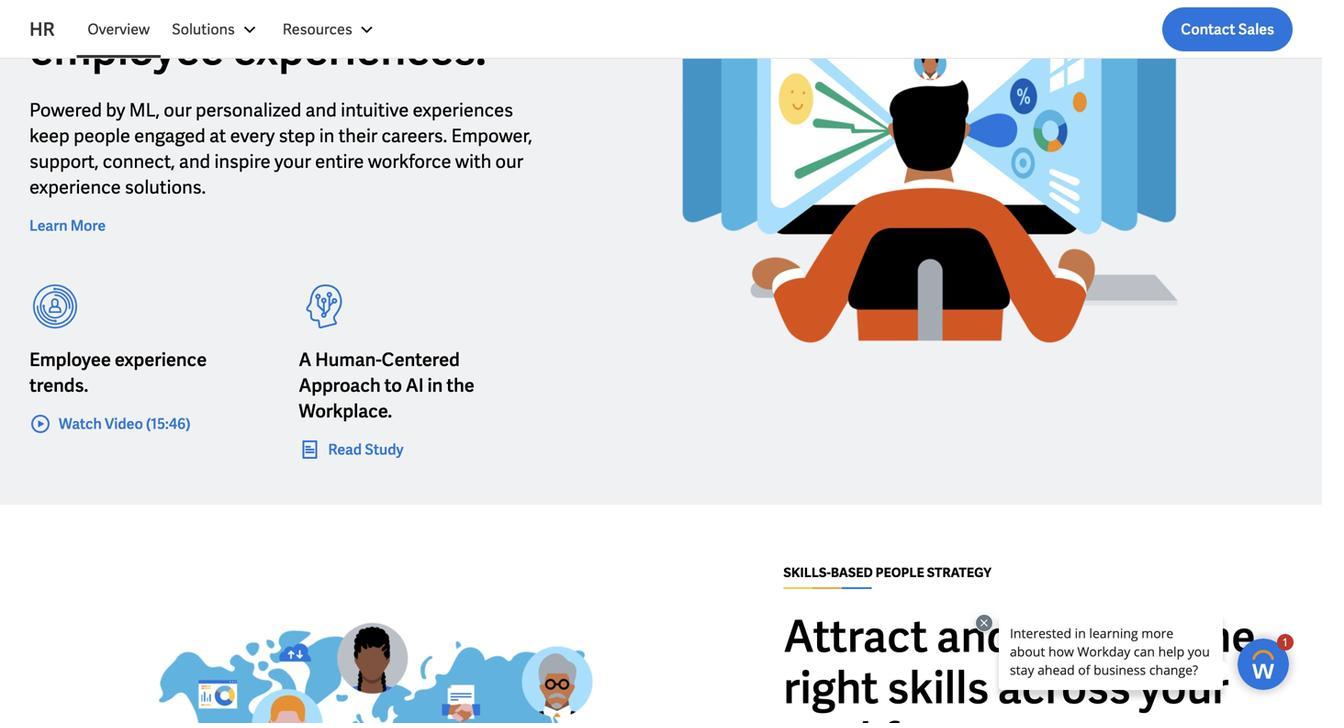 Task type: locate. For each thing, give the bounding box(es) containing it.
workforce
[[368, 150, 452, 174]]

more
[[70, 216, 106, 236]]

watch video (15:46) link
[[29, 413, 191, 435]]

and up step
[[306, 98, 337, 122]]

resources
[[283, 20, 352, 39]]

our
[[164, 98, 192, 122], [496, 150, 524, 174]]

ai
[[406, 374, 424, 398]]

1 horizontal spatial the
[[1189, 609, 1256, 666]]

solutions.
[[125, 175, 206, 199]]

create more engaging employee experiences.
[[29, 0, 487, 78]]

experience inside powered by ml, our personalized and intuitive experiences keep people engaged at every step in their careers. empower, support, connect, and inspire your entire workforce with our experience solutions.
[[29, 175, 121, 199]]

1 horizontal spatial and
[[306, 98, 337, 122]]

intuitive
[[341, 98, 409, 122]]

your
[[275, 150, 311, 174], [1140, 660, 1229, 717]]

0 vertical spatial our
[[164, 98, 192, 122]]

hr
[[29, 17, 55, 41]]

attract and develop the right skills across your workforce.
[[784, 609, 1256, 724]]

1 horizontal spatial in
[[428, 374, 443, 398]]

experience inside "employee experience trends."
[[115, 348, 207, 372]]

2 horizontal spatial and
[[937, 609, 1013, 666]]

1 vertical spatial and
[[179, 150, 210, 174]]

0 horizontal spatial in
[[319, 124, 335, 148]]

in right ai
[[428, 374, 443, 398]]

solutions button
[[161, 7, 272, 51]]

experiences
[[413, 98, 513, 122]]

2 vertical spatial and
[[937, 609, 1013, 666]]

skills
[[888, 660, 990, 717]]

0 vertical spatial experience
[[29, 175, 121, 199]]

solutions
[[172, 20, 235, 39]]

to
[[385, 374, 402, 398]]

with
[[455, 150, 492, 174]]

right
[[784, 660, 879, 717]]

and down strategy
[[937, 609, 1013, 666]]

contact sales
[[1182, 20, 1275, 39]]

0 vertical spatial your
[[275, 150, 311, 174]]

powered by ml, our personalized and intuitive experiences keep people engaged at every step in their careers. empower, support, connect, and inspire your entire workforce with our experience solutions.
[[29, 98, 533, 199]]

experience
[[29, 175, 121, 199], [115, 348, 207, 372]]

0 horizontal spatial your
[[275, 150, 311, 174]]

approach
[[299, 374, 381, 398]]

0 vertical spatial in
[[319, 124, 335, 148]]

your inside attract and develop the right skills across your workforce.
[[1140, 660, 1229, 717]]

by
[[106, 98, 125, 122]]

1 horizontal spatial our
[[496, 150, 524, 174]]

and inside attract and develop the right skills across your workforce.
[[937, 609, 1013, 666]]

experience up (15:46)
[[115, 348, 207, 372]]

at
[[209, 124, 226, 148]]

people
[[876, 565, 925, 582]]

employee experience trends.
[[29, 348, 207, 398]]

1 horizontal spatial your
[[1140, 660, 1229, 717]]

1 vertical spatial in
[[428, 374, 443, 398]]

create
[[29, 0, 165, 27]]

employee
[[29, 348, 111, 372]]

in
[[319, 124, 335, 148], [428, 374, 443, 398]]

0 horizontal spatial the
[[447, 374, 475, 398]]

contact sales link
[[1163, 7, 1293, 51]]

empower,
[[451, 124, 533, 148]]

in up entire
[[319, 124, 335, 148]]

watch
[[59, 415, 102, 434]]

and
[[306, 98, 337, 122], [179, 150, 210, 174], [937, 609, 1013, 666]]

our down empower,
[[496, 150, 524, 174]]

workforce.
[[784, 712, 998, 724]]

0 vertical spatial the
[[447, 374, 475, 398]]

across
[[998, 660, 1131, 717]]

0 horizontal spatial and
[[179, 150, 210, 174]]

in inside powered by ml, our personalized and intuitive experiences keep people engaged at every step in their careers. empower, support, connect, and inspire your entire workforce with our experience solutions.
[[319, 124, 335, 148]]

our up "engaged"
[[164, 98, 192, 122]]

1 vertical spatial your
[[1140, 660, 1229, 717]]

and down at
[[179, 150, 210, 174]]

1 vertical spatial experience
[[115, 348, 207, 372]]

experience down support, on the left
[[29, 175, 121, 199]]

the
[[447, 374, 475, 398], [1189, 609, 1256, 666]]

1 vertical spatial the
[[1189, 609, 1256, 666]]

keep
[[29, 124, 70, 148]]

list
[[77, 7, 1293, 51]]

list containing overview
[[77, 7, 1293, 51]]

workplace.
[[299, 400, 392, 424]]

0 horizontal spatial our
[[164, 98, 192, 122]]

menu
[[77, 7, 389, 51]]

personalized
[[196, 98, 302, 122]]



Task type: vqa. For each thing, say whether or not it's contained in the screenshot.
Company
no



Task type: describe. For each thing, give the bounding box(es) containing it.
sales
[[1239, 20, 1275, 39]]

support,
[[29, 150, 99, 174]]

learn more link
[[29, 215, 106, 237]]

read study
[[328, 441, 404, 460]]

every
[[230, 124, 275, 148]]

learn more
[[29, 216, 106, 236]]

watch video (15:46)
[[59, 415, 191, 434]]

video
[[105, 415, 143, 434]]

trends.
[[29, 374, 88, 398]]

powered
[[29, 98, 102, 122]]

read
[[328, 441, 362, 460]]

skills-based people strategy
[[784, 565, 992, 582]]

(15:46)
[[146, 415, 191, 434]]

your inside powered by ml, our personalized and intuitive experiences keep people engaged at every step in their careers. empower, support, connect, and inspire your entire workforce with our experience solutions.
[[275, 150, 311, 174]]

resources button
[[272, 7, 389, 51]]

a
[[299, 348, 312, 372]]

centered
[[382, 348, 460, 372]]

careers.
[[382, 124, 448, 148]]

connect,
[[103, 150, 175, 174]]

people
[[74, 124, 130, 148]]

1 vertical spatial our
[[496, 150, 524, 174]]

skills-
[[784, 565, 831, 582]]

learn more about our skills-based talent optimization solution. image
[[29, 564, 755, 724]]

'' image
[[568, 0, 1293, 408]]

step
[[279, 124, 315, 148]]

engaged
[[134, 124, 206, 148]]

the inside attract and develop the right skills across your workforce.
[[1189, 609, 1256, 666]]

more
[[173, 0, 277, 27]]

attract
[[784, 609, 928, 666]]

human-
[[315, 348, 382, 372]]

learn
[[29, 216, 68, 236]]

hr link
[[29, 17, 77, 42]]

inspire
[[214, 150, 271, 174]]

read study link
[[299, 439, 404, 461]]

0 vertical spatial and
[[306, 98, 337, 122]]

menu containing overview
[[77, 7, 389, 51]]

experiences.
[[233, 21, 487, 78]]

their
[[339, 124, 378, 148]]

ml,
[[129, 98, 160, 122]]

a human-centered approach to ai in the workplace.
[[299, 348, 475, 424]]

employee
[[29, 21, 224, 78]]

the inside a human-centered approach to ai in the workplace.
[[447, 374, 475, 398]]

in inside a human-centered approach to ai in the workplace.
[[428, 374, 443, 398]]

entire
[[315, 150, 364, 174]]

contact
[[1182, 20, 1236, 39]]

engaging
[[286, 0, 470, 27]]

strategy
[[927, 565, 992, 582]]

develop
[[1022, 609, 1180, 666]]

overview link
[[77, 7, 161, 51]]

based
[[831, 565, 874, 582]]

overview
[[88, 20, 150, 39]]

study
[[365, 441, 404, 460]]



